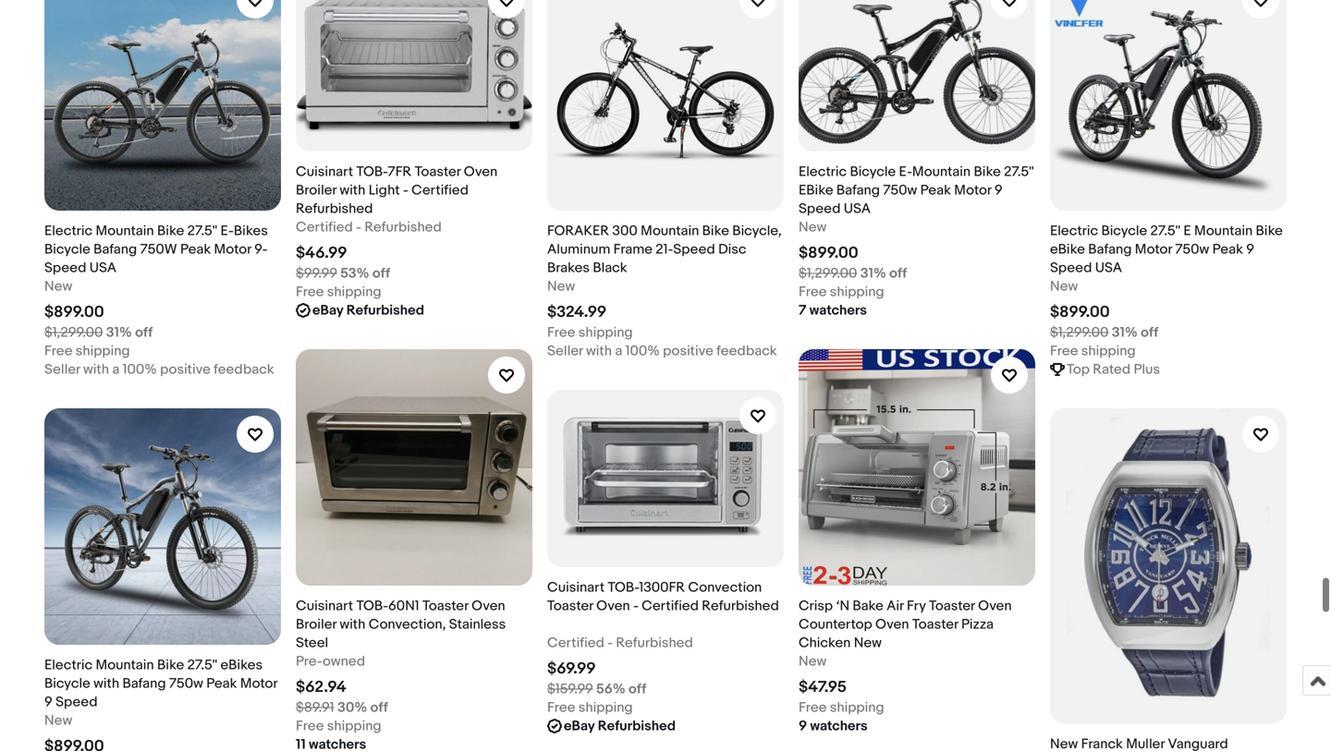 Task type: locate. For each thing, give the bounding box(es) containing it.
1 vertical spatial watchers
[[810, 718, 868, 735]]

31%
[[861, 265, 887, 282], [106, 325, 132, 341], [1112, 325, 1138, 341]]

foraker 300 mountain bike bicycle, aluminum frame 21-speed disc brakes black new $324.99 free shipping seller with a 100% positive feedback
[[547, 223, 782, 360]]

0 vertical spatial ebay
[[313, 302, 343, 319]]

1 vertical spatial broiler
[[296, 617, 337, 633]]

bafang for electric mountain bike 27.5'' ebikes bicycle with bafang 750w peak motor 9 speed
[[122, 676, 166, 693]]

Seller with a 100% positive feedback text field
[[547, 342, 777, 361], [44, 361, 274, 379]]

ebay
[[313, 302, 343, 319], [564, 718, 595, 735]]

750w for electric mountain bike 27.5'' ebikes bicycle with bafang 750w peak motor 9 speed
[[169, 676, 203, 693]]

off inside "electric bicycle 27.5'' e mountain bike ebike bafang motor 750w peak 9 speed usa new $899.00 $1,299.00 31% off free shipping"
[[1141, 325, 1159, 341]]

0 horizontal spatial e-
[[221, 223, 234, 239]]

peak inside electric mountain bike 27.5'' ebikes bicycle with bafang 750w peak motor 9 speed
[[206, 676, 237, 693]]

Certified - Refurbished text field
[[296, 218, 442, 237]]

0 horizontal spatial new text field
[[44, 712, 72, 730]]

tob- up certified - refurbished text field
[[608, 580, 639, 596]]

0 horizontal spatial a
[[112, 362, 120, 378]]

certified - refurbished $69.99 $159.99 56% off free shipping
[[547, 635, 693, 717]]

$899.00 for electric bicycle 27.5'' e mountain bike ebike bafang motor 750w peak 9 speed usa new $899.00 $1,299.00 31% off free shipping
[[1050, 303, 1110, 322]]

electric
[[799, 164, 847, 180], [44, 223, 93, 239], [1050, 223, 1099, 239], [44, 657, 93, 674]]

2 horizontal spatial 31%
[[1112, 325, 1138, 341]]

oven inside cuisinart tob-7fr toaster oven broiler with light - certified refurbished certified - refurbished $46.99 $99.99 53% off free shipping
[[464, 164, 498, 180]]

bike
[[974, 164, 1001, 180], [157, 223, 184, 239], [702, 223, 730, 239], [1256, 223, 1283, 239], [157, 657, 184, 674]]

31% inside electric mountain bike 27.5'' e-bikes bicycle bafang 750w peak motor 9- speed usa new $899.00 $1,299.00 31% off free shipping seller with a 100% positive feedback
[[106, 325, 132, 341]]

300
[[613, 223, 638, 239]]

speed
[[799, 201, 841, 217], [673, 241, 715, 258], [44, 260, 86, 276], [1050, 260, 1092, 276], [56, 694, 98, 711]]

previous price $1,299.00 31% off text field
[[799, 264, 907, 283]]

bafang
[[837, 182, 880, 199], [93, 241, 137, 258], [1089, 241, 1132, 258], [122, 676, 166, 693]]

previous price $89.91 30% off text field
[[296, 699, 388, 718]]

electric bicycle e-mountain bike 27.5'' ebike bafang 750w peak motor 9 speed usa new $899.00 $1,299.00 31% off free shipping 7 watchers
[[799, 164, 1034, 319]]

New text field
[[547, 277, 575, 296], [799, 653, 827, 671], [44, 712, 72, 730]]

e
[[1184, 223, 1192, 239]]

ebay for $69.99
[[564, 718, 595, 735]]

bicycle
[[850, 164, 896, 180], [1102, 223, 1148, 239], [44, 241, 90, 258], [44, 676, 90, 693]]

$899.00
[[799, 244, 859, 263], [44, 303, 104, 322], [1050, 303, 1110, 322]]

$324.99 text field
[[547, 303, 607, 322]]

0 vertical spatial feedback
[[717, 343, 777, 360]]

with inside electric mountain bike 27.5'' ebikes bicycle with bafang 750w peak motor 9 speed
[[93, 676, 119, 693]]

toaster
[[415, 164, 461, 180], [423, 598, 469, 615], [547, 598, 593, 615], [929, 598, 975, 615], [913, 617, 959, 633]]

free shipping text field down $324.99
[[547, 324, 633, 342]]

a inside foraker 300 mountain bike bicycle, aluminum frame 21-speed disc brakes black new $324.99 free shipping seller with a 100% positive feedback
[[615, 343, 623, 360]]

mountain inside electric mountain bike 27.5'' ebikes bicycle with bafang 750w peak motor 9 speed
[[96, 657, 154, 674]]

ebay down the $99.99
[[313, 302, 343, 319]]

21-
[[656, 241, 673, 258]]

cuisinart up steel
[[296, 598, 353, 615]]

1 horizontal spatial ebay
[[564, 718, 595, 735]]

top rated plus
[[1067, 362, 1160, 378]]

0 horizontal spatial 750w
[[169, 676, 203, 693]]

0 horizontal spatial previous price $1,299.00 31% off text field
[[44, 324, 153, 342]]

0 horizontal spatial seller
[[44, 362, 80, 378]]

bike inside electric bicycle e-mountain bike 27.5'' ebike bafang 750w peak motor 9 speed usa new $899.00 $1,299.00 31% off free shipping 7 watchers
[[974, 164, 1001, 180]]

shipping inside cuisinart tob-60n1 toaster oven broiler with convection, stainless steel pre-owned $62.94 $89.91 30% off free shipping
[[327, 718, 382, 735]]

cuisinart up certified - refurbished text box
[[296, 164, 353, 180]]

$62.94
[[296, 678, 347, 698]]

speed inside "electric bicycle 27.5'' e mountain bike ebike bafang motor 750w peak 9 speed usa new $899.00 $1,299.00 31% off free shipping"
[[1050, 260, 1092, 276]]

1 horizontal spatial seller
[[547, 343, 583, 360]]

1 horizontal spatial 100%
[[626, 343, 660, 360]]

1 vertical spatial 100%
[[123, 362, 157, 378]]

0 vertical spatial a
[[615, 343, 623, 360]]

0 vertical spatial seller
[[547, 343, 583, 360]]

new text field for $324.99
[[547, 277, 575, 296]]

1 horizontal spatial previous price $1,299.00 31% off text field
[[1050, 324, 1159, 342]]

bake
[[853, 598, 884, 615]]

refurbished inside 'cuisinart tob-1300fr convection toaster oven - certified refurbished'
[[702, 598, 779, 615]]

0 horizontal spatial 100%
[[123, 362, 157, 378]]

27.5''
[[1004, 164, 1034, 180], [187, 223, 217, 239], [1151, 223, 1181, 239], [187, 657, 217, 674]]

certified inside 'cuisinart tob-1300fr convection toaster oven - certified refurbished'
[[642, 598, 699, 615]]

1 previous price $1,299.00 31% off text field from the left
[[44, 324, 153, 342]]

off
[[373, 265, 390, 282], [890, 265, 907, 282], [135, 325, 153, 341], [1141, 325, 1159, 341], [629, 681, 647, 698], [370, 700, 388, 717]]

1 horizontal spatial 750w
[[883, 182, 918, 199]]

bafang inside "electric bicycle 27.5'' e mountain bike ebike bafang motor 750w peak 9 speed usa new $899.00 $1,299.00 31% off free shipping"
[[1089, 241, 1132, 258]]

2 vertical spatial new text field
[[44, 712, 72, 730]]

new inside foraker 300 mountain bike bicycle, aluminum frame 21-speed disc brakes black new $324.99 free shipping seller with a 100% positive feedback
[[547, 278, 575, 295]]

stainless
[[449, 617, 506, 633]]

ebay refurbished
[[313, 302, 424, 319], [564, 718, 676, 735]]

broiler up $46.99 text field
[[296, 182, 337, 199]]

1 horizontal spatial seller with a 100% positive feedback text field
[[547, 342, 777, 361]]

53%
[[340, 265, 369, 282]]

9 watchers text field
[[799, 718, 868, 736]]

7 watchers text field
[[799, 301, 867, 320]]

speed inside electric bicycle e-mountain bike 27.5'' ebike bafang 750w peak motor 9 speed usa new $899.00 $1,299.00 31% off free shipping 7 watchers
[[799, 201, 841, 217]]

2 horizontal spatial $899.00 text field
[[1050, 303, 1110, 322]]

'n
[[836, 598, 850, 615]]

None text field
[[296, 736, 366, 752]]

tob- inside cuisinart tob-60n1 toaster oven broiler with convection, stainless steel pre-owned $62.94 $89.91 30% off free shipping
[[356, 598, 388, 615]]

ebay refurbished text field for $69.99
[[564, 718, 676, 736]]

toaster up certified - refurbished text field
[[547, 598, 593, 615]]

refurbished
[[296, 201, 373, 217], [365, 219, 442, 236], [346, 302, 424, 319], [702, 598, 779, 615], [616, 635, 693, 652], [598, 718, 676, 735]]

off inside electric mountain bike 27.5'' e-bikes bicycle bafang 750w peak motor 9- speed usa new $899.00 $1,299.00 31% off free shipping seller with a 100% positive feedback
[[135, 325, 153, 341]]

watchers down $47.95
[[810, 718, 868, 735]]

feedback inside foraker 300 mountain bike bicycle, aluminum frame 21-speed disc brakes black new $324.99 free shipping seller with a 100% positive feedback
[[717, 343, 777, 360]]

oven right 7fr
[[464, 164, 498, 180]]

cuisinart for 30%
[[296, 598, 353, 615]]

new inside electric mountain bike 27.5'' e-bikes bicycle bafang 750w peak motor 9- speed usa new $899.00 $1,299.00 31% off free shipping seller with a 100% positive feedback
[[44, 278, 72, 295]]

feedback
[[717, 343, 777, 360], [214, 362, 274, 378]]

crisp
[[799, 598, 833, 615]]

tob- up convection,
[[356, 598, 388, 615]]

cuisinart for $46.99
[[296, 164, 353, 180]]

750w inside electric mountain bike 27.5'' ebikes bicycle with bafang 750w peak motor 9 speed
[[169, 676, 203, 693]]

$1,299.00 inside "electric bicycle 27.5'' e mountain bike ebike bafang motor 750w peak 9 speed usa new $899.00 $1,299.00 31% off free shipping"
[[1050, 325, 1109, 341]]

$899.00 text field
[[799, 244, 859, 263], [44, 303, 104, 322], [1050, 303, 1110, 322]]

tob- up the light
[[356, 164, 388, 180]]

off inside the certified - refurbished $69.99 $159.99 56% off free shipping
[[629, 681, 647, 698]]

None text field
[[44, 737, 104, 752]]

2 horizontal spatial $1,299.00
[[1050, 325, 1109, 341]]

with for speed
[[93, 676, 119, 693]]

1 horizontal spatial usa
[[844, 201, 871, 217]]

toaster up the stainless
[[423, 598, 469, 615]]

oven
[[464, 164, 498, 180], [472, 598, 505, 615], [597, 598, 630, 615], [978, 598, 1012, 615], [876, 617, 909, 633]]

broiler for $62.94
[[296, 617, 337, 633]]

31% for electric mountain bike 27.5'' e-bikes bicycle bafang 750w peak motor 9- speed usa new $899.00 $1,299.00 31% off free shipping seller with a 100% positive feedback
[[106, 325, 132, 341]]

speed inside electric mountain bike 27.5'' ebikes bicycle with bafang 750w peak motor 9 speed
[[56, 694, 98, 711]]

1 vertical spatial a
[[112, 362, 120, 378]]

broiler for -
[[296, 182, 337, 199]]

watchers
[[810, 302, 867, 319], [810, 718, 868, 735]]

with inside cuisinart tob-60n1 toaster oven broiler with convection, stainless steel pre-owned $62.94 $89.91 30% off free shipping
[[340, 617, 366, 633]]

ebay refurbished text field down 53%
[[313, 301, 424, 320]]

previous price $159.99 56% off text field
[[547, 681, 647, 699]]

certified down 7fr
[[412, 182, 469, 199]]

$1,299.00 inside electric bicycle e-mountain bike 27.5'' ebike bafang 750w peak motor 9 speed usa new $899.00 $1,299.00 31% off free shipping 7 watchers
[[799, 265, 858, 282]]

0 vertical spatial e-
[[899, 164, 913, 180]]

1 vertical spatial feedback
[[214, 362, 274, 378]]

free inside cuisinart tob-7fr toaster oven broiler with light - certified refurbished certified - refurbished $46.99 $99.99 53% off free shipping
[[296, 284, 324, 300]]

1 horizontal spatial positive
[[663, 343, 714, 360]]

0 horizontal spatial ebay refurbished
[[313, 302, 424, 319]]

2 horizontal spatial new text field
[[1050, 277, 1078, 296]]

0 horizontal spatial ebay refurbished text field
[[313, 301, 424, 320]]

a
[[615, 343, 623, 360], [112, 362, 120, 378]]

ebay refurbished down 56%
[[564, 718, 676, 735]]

usa for electric bicycle 27.5'' e mountain bike ebike bafang motor 750w peak 9 speed usa new $899.00 $1,299.00 31% off free shipping
[[1096, 260, 1123, 276]]

new
[[799, 219, 827, 236], [44, 278, 72, 295], [547, 278, 575, 295], [1050, 278, 1078, 295], [854, 635, 882, 652], [799, 654, 827, 670], [44, 713, 72, 730]]

0 vertical spatial watchers
[[810, 302, 867, 319]]

e-
[[899, 164, 913, 180], [221, 223, 234, 239]]

$62.94 text field
[[296, 678, 347, 698]]

0 horizontal spatial 31%
[[106, 325, 132, 341]]

750w for electric bicycle e-mountain bike 27.5'' ebike bafang 750w peak motor 9 speed usa new $899.00 $1,299.00 31% off free shipping 7 watchers
[[883, 182, 918, 199]]

1 vertical spatial 750w
[[1176, 241, 1210, 258]]

0 vertical spatial positive
[[663, 343, 714, 360]]

plus
[[1134, 362, 1160, 378]]

-
[[403, 182, 409, 199], [356, 219, 362, 236], [633, 598, 639, 615], [608, 635, 613, 652]]

0 horizontal spatial $1,299.00
[[44, 325, 103, 341]]

cuisinart tob-60n1 toaster oven broiler with convection, stainless steel pre-owned $62.94 $89.91 30% off free shipping
[[296, 598, 506, 735]]

electric for electric bicycle 27.5'' e mountain bike ebike bafang motor 750w peak 9 speed usa new $899.00 $1,299.00 31% off free shipping
[[1050, 223, 1099, 239]]

electric for electric mountain bike 27.5'' e-bikes bicycle bafang 750w peak motor 9- speed usa new $899.00 $1,299.00 31% off free shipping seller with a 100% positive feedback
[[44, 223, 93, 239]]

1 horizontal spatial ebay refurbished
[[564, 718, 676, 735]]

speed inside electric mountain bike 27.5'' e-bikes bicycle bafang 750w peak motor 9- speed usa new $899.00 $1,299.00 31% off free shipping seller with a 100% positive feedback
[[44, 260, 86, 276]]

certified up $69.99 text box
[[547, 635, 605, 652]]

31% for electric bicycle e-mountain bike 27.5'' ebike bafang 750w peak motor 9 speed usa new $899.00 $1,299.00 31% off free shipping 7 watchers
[[861, 265, 887, 282]]

cuisinart
[[296, 164, 353, 180], [547, 580, 605, 596], [296, 598, 353, 615]]

broiler
[[296, 182, 337, 199], [296, 617, 337, 633]]

31% inside electric bicycle e-mountain bike 27.5'' ebike bafang 750w peak motor 9 speed usa new $899.00 $1,299.00 31% off free shipping 7 watchers
[[861, 265, 887, 282]]

certified up "$46.99"
[[296, 219, 353, 236]]

0 horizontal spatial ebay
[[313, 302, 343, 319]]

1 horizontal spatial $899.00
[[799, 244, 859, 263]]

electric inside electric mountain bike 27.5'' ebikes bicycle with bafang 750w peak motor 9 speed
[[44, 657, 93, 674]]

shipping inside crisp 'n bake air fry toaster oven countertop oven toaster pizza chicken new new $47.95 free shipping 9 watchers
[[830, 700, 885, 717]]

$47.95 text field
[[799, 678, 847, 698]]

free shipping text field up top
[[1050, 342, 1136, 361]]

with
[[340, 182, 366, 199], [586, 343, 612, 360], [83, 362, 109, 378], [340, 617, 366, 633], [93, 676, 119, 693]]

0 horizontal spatial feedback
[[214, 362, 274, 378]]

Certified - Refurbished text field
[[547, 634, 693, 653]]

$899.00 inside electric bicycle e-mountain bike 27.5'' ebike bafang 750w peak motor 9 speed usa new $899.00 $1,299.00 31% off free shipping 7 watchers
[[799, 244, 859, 263]]

refurbished inside the certified - refurbished $69.99 $159.99 56% off free shipping
[[616, 635, 693, 652]]

1 vertical spatial tob-
[[608, 580, 639, 596]]

ebikes
[[221, 657, 263, 674]]

free shipping text field for $899.00
[[44, 342, 130, 361]]

2 vertical spatial 750w
[[169, 676, 203, 693]]

1 broiler from the top
[[296, 182, 337, 199]]

frame
[[614, 241, 653, 258]]

free inside electric bicycle e-mountain bike 27.5'' ebike bafang 750w peak motor 9 speed usa new $899.00 $1,299.00 31% off free shipping 7 watchers
[[799, 284, 827, 300]]

black
[[593, 260, 628, 276]]

motor for electric mountain bike 27.5'' e-bikes bicycle bafang 750w peak motor 9- speed usa new $899.00 $1,299.00 31% off free shipping seller with a 100% positive feedback
[[214, 241, 251, 258]]

2 horizontal spatial 750w
[[1176, 241, 1210, 258]]

1 vertical spatial e-
[[221, 223, 234, 239]]

$899.00 inside electric mountain bike 27.5'' e-bikes bicycle bafang 750w peak motor 9- speed usa new $899.00 $1,299.00 31% off free shipping seller with a 100% positive feedback
[[44, 303, 104, 322]]

ebike
[[1050, 241, 1086, 258]]

oven inside 'cuisinart tob-1300fr convection toaster oven - certified refurbished'
[[597, 598, 630, 615]]

with for -
[[340, 182, 366, 199]]

off inside electric bicycle e-mountain bike 27.5'' ebike bafang 750w peak motor 9 speed usa new $899.00 $1,299.00 31% off free shipping 7 watchers
[[890, 265, 907, 282]]

0 vertical spatial cuisinart
[[296, 164, 353, 180]]

shipping
[[327, 284, 382, 300], [830, 284, 885, 300], [579, 325, 633, 341], [76, 343, 130, 360], [1082, 343, 1136, 360], [579, 700, 633, 717], [830, 700, 885, 717], [327, 718, 382, 735]]

electric mountain bike 27.5'' e-bikes bicycle bafang 750w peak motor 9- speed usa new $899.00 $1,299.00 31% off free shipping seller with a 100% positive feedback
[[44, 223, 274, 378]]

7
[[799, 302, 807, 319]]

2 vertical spatial cuisinart
[[296, 598, 353, 615]]

positive inside foraker 300 mountain bike bicycle, aluminum frame 21-speed disc brakes black new $324.99 free shipping seller with a 100% positive feedback
[[663, 343, 714, 360]]

cuisinart inside 'cuisinart tob-1300fr convection toaster oven - certified refurbished'
[[547, 580, 605, 596]]

off inside cuisinart tob-60n1 toaster oven broiler with convection, stainless steel pre-owned $62.94 $89.91 30% off free shipping
[[370, 700, 388, 717]]

broiler inside cuisinart tob-7fr toaster oven broiler with light - certified refurbished certified - refurbished $46.99 $99.99 53% off free shipping
[[296, 182, 337, 199]]

0 vertical spatial new text field
[[547, 277, 575, 296]]

a inside electric mountain bike 27.5'' e-bikes bicycle bafang 750w peak motor 9- speed usa new $899.00 $1,299.00 31% off free shipping seller with a 100% positive feedback
[[112, 362, 120, 378]]

previous price $1,299.00 31% off text field
[[44, 324, 153, 342], [1050, 324, 1159, 342]]

2 vertical spatial tob-
[[356, 598, 388, 615]]

bafang inside electric mountain bike 27.5'' ebikes bicycle with bafang 750w peak motor 9 speed
[[122, 676, 166, 693]]

peak for electric bicycle e-mountain bike 27.5'' ebike bafang 750w peak motor 9 speed usa new $899.00 $1,299.00 31% off free shipping 7 watchers
[[921, 182, 951, 199]]

9
[[995, 182, 1003, 199], [1247, 241, 1255, 258], [44, 694, 52, 711], [799, 718, 807, 735]]

ebay refurbished text field down 56%
[[564, 718, 676, 736]]

0 horizontal spatial usa
[[89, 260, 116, 276]]

$1,299.00
[[799, 265, 858, 282], [44, 325, 103, 341], [1050, 325, 1109, 341]]

broiler up steel
[[296, 617, 337, 633]]

1 horizontal spatial ebay refurbished text field
[[564, 718, 676, 736]]

1 horizontal spatial free shipping text field
[[799, 283, 885, 301]]

bafang for electric bicycle 27.5'' e mountain bike ebike bafang motor 750w peak 9 speed usa new $899.00 $1,299.00 31% off free shipping
[[1089, 241, 1132, 258]]

oven up the stainless
[[472, 598, 505, 615]]

speed for electric bicycle 27.5'' e mountain bike ebike bafang motor 750w peak 9 speed usa new $899.00 $1,299.00 31% off free shipping
[[1050, 260, 1092, 276]]

crisp 'n bake air fry toaster oven countertop oven toaster pizza chicken new new $47.95 free shipping 9 watchers
[[799, 598, 1012, 735]]

Top Rated Plus text field
[[1067, 361, 1160, 379]]

certified
[[412, 182, 469, 199], [296, 219, 353, 236], [642, 598, 699, 615], [547, 635, 605, 652]]

free
[[296, 284, 324, 300], [799, 284, 827, 300], [547, 325, 576, 341], [44, 343, 73, 360], [1050, 343, 1079, 360], [547, 700, 576, 717], [799, 700, 827, 717], [296, 718, 324, 735]]

2 previous price $1,299.00 31% off text field from the left
[[1050, 324, 1159, 342]]

0 horizontal spatial positive
[[160, 362, 211, 378]]

Free shipping text field
[[296, 283, 382, 301], [44, 342, 130, 361], [547, 699, 633, 718], [799, 699, 885, 718], [296, 718, 382, 736]]

electric inside electric bicycle e-mountain bike 27.5'' ebike bafang 750w peak motor 9 speed usa new $899.00 $1,299.00 31% off free shipping 7 watchers
[[799, 164, 847, 180]]

bafang inside electric mountain bike 27.5'' e-bikes bicycle bafang 750w peak motor 9- speed usa new $899.00 $1,299.00 31% off free shipping seller with a 100% positive feedback
[[93, 241, 137, 258]]

1 horizontal spatial 31%
[[861, 265, 887, 282]]

light
[[369, 182, 400, 199]]

1 horizontal spatial feedback
[[717, 343, 777, 360]]

tob- inside cuisinart tob-7fr toaster oven broiler with light - certified refurbished certified - refurbished $46.99 $99.99 53% off free shipping
[[356, 164, 388, 180]]

2 horizontal spatial usa
[[1096, 260, 1123, 276]]

rated
[[1093, 362, 1131, 378]]

cuisinart inside cuisinart tob-7fr toaster oven broiler with light - certified refurbished certified - refurbished $46.99 $99.99 53% off free shipping
[[296, 164, 353, 180]]

certified inside the certified - refurbished $69.99 $159.99 56% off free shipping
[[547, 635, 605, 652]]

bike inside foraker 300 mountain bike bicycle, aluminum frame 21-speed disc brakes black new $324.99 free shipping seller with a 100% positive feedback
[[702, 223, 730, 239]]

free inside cuisinart tob-60n1 toaster oven broiler with convection, stainless steel pre-owned $62.94 $89.91 30% off free shipping
[[296, 718, 324, 735]]

0 vertical spatial tob-
[[356, 164, 388, 180]]

1 vertical spatial new text field
[[799, 653, 827, 671]]

disc
[[719, 241, 747, 258]]

0 horizontal spatial $899.00
[[44, 303, 104, 322]]

refurbished down 53%
[[346, 302, 424, 319]]

oven up certified - refurbished text field
[[597, 598, 630, 615]]

$89.91
[[296, 700, 334, 717]]

1 horizontal spatial new text field
[[799, 218, 827, 237]]

toaster right 7fr
[[415, 164, 461, 180]]

cuisinart tob-1300fr convection toaster oven - certified refurbished
[[547, 580, 779, 615]]

motor inside electric bicycle e-mountain bike 27.5'' ebike bafang 750w peak motor 9 speed usa new $899.00 $1,299.00 31% off free shipping 7 watchers
[[955, 182, 992, 199]]

100%
[[626, 343, 660, 360], [123, 362, 157, 378]]

cuisinart up certified - refurbished text field
[[547, 580, 605, 596]]

0 horizontal spatial $899.00 text field
[[44, 303, 104, 322]]

1 horizontal spatial $899.00 text field
[[799, 244, 859, 263]]

usa inside electric bicycle e-mountain bike 27.5'' ebike bafang 750w peak motor 9 speed usa new $899.00 $1,299.00 31% off free shipping 7 watchers
[[844, 201, 871, 217]]

refurbished down the convection
[[702, 598, 779, 615]]

free shipping text field up the 7
[[799, 283, 885, 301]]

ebay refurbished down 53%
[[313, 302, 424, 319]]

750w
[[883, 182, 918, 199], [1176, 241, 1210, 258], [169, 676, 203, 693]]

electric inside electric mountain bike 27.5'' e-bikes bicycle bafang 750w peak motor 9- speed usa new $899.00 $1,299.00 31% off free shipping seller with a 100% positive feedback
[[44, 223, 93, 239]]

usa inside "electric bicycle 27.5'' e mountain bike ebike bafang motor 750w peak 9 speed usa new $899.00 $1,299.00 31% off free shipping"
[[1096, 260, 1123, 276]]

usa inside electric mountain bike 27.5'' e-bikes bicycle bafang 750w peak motor 9- speed usa new $899.00 $1,299.00 31% off free shipping seller with a 100% positive feedback
[[89, 260, 116, 276]]

pre-
[[296, 654, 323, 670]]

seller
[[547, 343, 583, 360], [44, 362, 80, 378]]

usa for electric mountain bike 27.5'' e-bikes bicycle bafang 750w peak motor 9- speed usa new $899.00 $1,299.00 31% off free shipping seller with a 100% positive feedback
[[89, 260, 116, 276]]

bicycle inside "electric bicycle 27.5'' e mountain bike ebike bafang motor 750w peak 9 speed usa new $899.00 $1,299.00 31% off free shipping"
[[1102, 223, 1148, 239]]

1 horizontal spatial new text field
[[547, 277, 575, 296]]

$899.00 inside "electric bicycle 27.5'' e mountain bike ebike bafang motor 750w peak 9 speed usa new $899.00 $1,299.00 31% off free shipping"
[[1050, 303, 1110, 322]]

2 horizontal spatial $899.00
[[1050, 303, 1110, 322]]

certified down 1300fr
[[642, 598, 699, 615]]

0 horizontal spatial free shipping text field
[[547, 324, 633, 342]]

peak
[[921, 182, 951, 199], [180, 241, 211, 258], [1213, 241, 1244, 258], [206, 676, 237, 693]]

ebay down '$159.99'
[[564, 718, 595, 735]]

tob-
[[356, 164, 388, 180], [608, 580, 639, 596], [356, 598, 388, 615]]

Pre-owned text field
[[296, 653, 365, 671]]

$1,299.00 for electric mountain bike 27.5'' e-bikes bicycle bafang 750w peak motor 9- speed usa new $899.00 $1,299.00 31% off free shipping seller with a 100% positive feedback
[[44, 325, 103, 341]]

refurbished down 'cuisinart tob-1300fr convection toaster oven - certified refurbished'
[[616, 635, 693, 652]]

1 vertical spatial seller
[[44, 362, 80, 378]]

1 horizontal spatial $1,299.00
[[799, 265, 858, 282]]

New text field
[[799, 218, 827, 237], [44, 277, 72, 296], [1050, 277, 1078, 296]]

1 horizontal spatial e-
[[899, 164, 913, 180]]

0 vertical spatial ebay refurbished text field
[[313, 301, 424, 320]]

eBay Refurbished text field
[[313, 301, 424, 320], [564, 718, 676, 736]]

bicycle inside electric mountain bike 27.5'' e-bikes bicycle bafang 750w peak motor 9- speed usa new $899.00 $1,299.00 31% off free shipping seller with a 100% positive feedback
[[44, 241, 90, 258]]

new text field for new
[[799, 653, 827, 671]]

electric for electric mountain bike 27.5'' ebikes bicycle with bafang 750w peak motor 9 speed
[[44, 657, 93, 674]]

2 broiler from the top
[[296, 617, 337, 633]]

1 vertical spatial ebay
[[564, 718, 595, 735]]

0 vertical spatial ebay refurbished
[[313, 302, 424, 319]]

1 vertical spatial ebay refurbished
[[564, 718, 676, 735]]

0 vertical spatial 750w
[[883, 182, 918, 199]]

0 vertical spatial broiler
[[296, 182, 337, 199]]

free shipping text field for electric bicycle 27.5'' e mountain bike ebike bafang motor 750w peak 9 speed usa new $899.00 $1,299.00 31% off free shipping
[[1050, 342, 1136, 361]]

ebay refurbished for $69.99
[[564, 718, 676, 735]]

30%
[[337, 700, 367, 717]]

Free shipping text field
[[799, 283, 885, 301], [547, 324, 633, 342], [1050, 342, 1136, 361]]

9 inside "electric bicycle 27.5'' e mountain bike ebike bafang motor 750w peak 9 speed usa new $899.00 $1,299.00 31% off free shipping"
[[1247, 241, 1255, 258]]

watchers inside electric bicycle e-mountain bike 27.5'' ebike bafang 750w peak motor 9 speed usa new $899.00 $1,299.00 31% off free shipping 7 watchers
[[810, 302, 867, 319]]

positive
[[663, 343, 714, 360], [160, 362, 211, 378]]

2 horizontal spatial free shipping text field
[[1050, 342, 1136, 361]]

1 vertical spatial cuisinart
[[547, 580, 605, 596]]

motor
[[955, 182, 992, 199], [214, 241, 251, 258], [1135, 241, 1173, 258], [240, 676, 277, 693]]

cuisinart tob-7fr toaster oven broiler with light - certified refurbished certified - refurbished $46.99 $99.99 53% off free shipping
[[296, 164, 498, 300]]

usa
[[844, 201, 871, 217], [89, 260, 116, 276], [1096, 260, 1123, 276]]

2 horizontal spatial new text field
[[799, 653, 827, 671]]

$899.00 text field for electric mountain bike 27.5'' e-bikes bicycle bafang 750w peak motor 9- speed usa new $899.00 $1,299.00 31% off free shipping seller with a 100% positive feedback
[[44, 303, 104, 322]]

previous price $99.99 53% off text field
[[296, 264, 390, 283]]

$99.99
[[296, 265, 337, 282]]

peak inside electric bicycle e-mountain bike 27.5'' ebike bafang 750w peak motor 9 speed usa new $899.00 $1,299.00 31% off free shipping 7 watchers
[[921, 182, 951, 199]]

0 vertical spatial 100%
[[626, 343, 660, 360]]

mountain
[[913, 164, 971, 180], [96, 223, 154, 239], [641, 223, 699, 239], [1195, 223, 1253, 239], [96, 657, 154, 674]]

1 horizontal spatial a
[[615, 343, 623, 360]]

1 vertical spatial positive
[[160, 362, 211, 378]]

steel
[[296, 635, 328, 652]]

1 vertical spatial ebay refurbished text field
[[564, 718, 676, 736]]

0 horizontal spatial new text field
[[44, 277, 72, 296]]

27.5'' inside electric mountain bike 27.5'' ebikes bicycle with bafang 750w peak motor 9 speed
[[187, 657, 217, 674]]

cuisinart inside cuisinart tob-60n1 toaster oven broiler with convection, stainless steel pre-owned $62.94 $89.91 30% off free shipping
[[296, 598, 353, 615]]

watchers right the 7
[[810, 302, 867, 319]]



Task type: describe. For each thing, give the bounding box(es) containing it.
oven down air
[[876, 617, 909, 633]]

top
[[1067, 362, 1090, 378]]

bafang for electric bicycle e-mountain bike 27.5'' ebike bafang 750w peak motor 9 speed usa new $899.00 $1,299.00 31% off free shipping 7 watchers
[[837, 182, 880, 199]]

27.5'' inside electric mountain bike 27.5'' e-bikes bicycle bafang 750w peak motor 9- speed usa new $899.00 $1,299.00 31% off free shipping seller with a 100% positive feedback
[[187, 223, 217, 239]]

seller inside foraker 300 mountain bike bicycle, aluminum frame 21-speed disc brakes black new $324.99 free shipping seller with a 100% positive feedback
[[547, 343, 583, 360]]

0 horizontal spatial seller with a 100% positive feedback text field
[[44, 361, 274, 379]]

free inside the certified - refurbished $69.99 $159.99 56% off free shipping
[[547, 700, 576, 717]]

fry
[[907, 598, 926, 615]]

new inside electric bicycle e-mountain bike 27.5'' ebike bafang 750w peak motor 9 speed usa new $899.00 $1,299.00 31% off free shipping 7 watchers
[[799, 219, 827, 236]]

new inside "electric bicycle 27.5'' e mountain bike ebike bafang motor 750w peak 9 speed usa new $899.00 $1,299.00 31% off free shipping"
[[1050, 278, 1078, 295]]

$69.99
[[547, 660, 596, 679]]

with inside electric mountain bike 27.5'' e-bikes bicycle bafang 750w peak motor 9- speed usa new $899.00 $1,299.00 31% off free shipping seller with a 100% positive feedback
[[83, 362, 109, 378]]

aluminum
[[547, 241, 611, 258]]

positive inside electric mountain bike 27.5'' e-bikes bicycle bafang 750w peak motor 9- speed usa new $899.00 $1,299.00 31% off free shipping seller with a 100% positive feedback
[[160, 362, 211, 378]]

mountain inside "electric bicycle 27.5'' e mountain bike ebike bafang motor 750w peak 9 speed usa new $899.00 $1,299.00 31% off free shipping"
[[1195, 223, 1253, 239]]

mountain inside electric bicycle e-mountain bike 27.5'' ebike bafang 750w peak motor 9 speed usa new $899.00 $1,299.00 31% off free shipping 7 watchers
[[913, 164, 971, 180]]

bike inside "electric bicycle 27.5'' e mountain bike ebike bafang motor 750w peak 9 speed usa new $899.00 $1,299.00 31% off free shipping"
[[1256, 223, 1283, 239]]

toaster down fry
[[913, 617, 959, 633]]

bicycle inside electric mountain bike 27.5'' ebikes bicycle with bafang 750w peak motor 9 speed
[[44, 676, 90, 693]]

750w inside "electric bicycle 27.5'' e mountain bike ebike bafang motor 750w peak 9 speed usa new $899.00 $1,299.00 31% off free shipping"
[[1176, 241, 1210, 258]]

motor for electric bicycle e-mountain bike 27.5'' ebike bafang 750w peak motor 9 speed usa new $899.00 $1,299.00 31% off free shipping 7 watchers
[[955, 182, 992, 199]]

bafang for electric mountain bike 27.5'' e-bikes bicycle bafang 750w peak motor 9- speed usa new $899.00 $1,299.00 31% off free shipping seller with a 100% positive feedback
[[93, 241, 137, 258]]

new text field for electric mountain bike 27.5'' e-bikes bicycle bafang 750w peak motor 9- speed usa new $899.00 $1,299.00 31% off free shipping seller with a 100% positive feedback
[[44, 277, 72, 296]]

bike inside electric mountain bike 27.5'' e-bikes bicycle bafang 750w peak motor 9- speed usa new $899.00 $1,299.00 31% off free shipping seller with a 100% positive feedback
[[157, 223, 184, 239]]

new text field for electric bicycle e-mountain bike 27.5'' ebike bafang 750w peak motor 9 speed usa new $899.00 $1,299.00 31% off free shipping 7 watchers
[[799, 218, 827, 237]]

$899.00 for electric bicycle e-mountain bike 27.5'' ebike bafang 750w peak motor 9 speed usa new $899.00 $1,299.00 31% off free shipping 7 watchers
[[799, 244, 859, 263]]

bicycle inside electric bicycle e-mountain bike 27.5'' ebike bafang 750w peak motor 9 speed usa new $899.00 $1,299.00 31% off free shipping 7 watchers
[[850, 164, 896, 180]]

convection,
[[369, 617, 446, 633]]

electric mountain bike 27.5'' ebikes bicycle with bafang 750w peak motor 9 speed
[[44, 657, 277, 711]]

peak for electric mountain bike 27.5'' e-bikes bicycle bafang 750w peak motor 9- speed usa new $899.00 $1,299.00 31% off free shipping seller with a 100% positive feedback
[[180, 241, 211, 258]]

ebay refurbished text field for $46.99
[[313, 301, 424, 320]]

speed for electric mountain bike 27.5'' ebikes bicycle with bafang 750w peak motor 9 speed
[[56, 694, 98, 711]]

toaster inside cuisinart tob-60n1 toaster oven broiler with convection, stainless steel pre-owned $62.94 $89.91 30% off free shipping
[[423, 598, 469, 615]]

countertop
[[799, 617, 873, 633]]

56%
[[596, 681, 626, 698]]

750w
[[140, 241, 177, 258]]

speed for electric bicycle e-mountain bike 27.5'' ebike bafang 750w peak motor 9 speed usa new $899.00 $1,299.00 31% off free shipping 7 watchers
[[799, 201, 841, 217]]

refurbished down 56%
[[598, 718, 676, 735]]

$46.99 text field
[[296, 244, 347, 263]]

oven up pizza
[[978, 598, 1012, 615]]

convection
[[688, 580, 762, 596]]

mountain inside electric mountain bike 27.5'' e-bikes bicycle bafang 750w peak motor 9- speed usa new $899.00 $1,299.00 31% off free shipping seller with a 100% positive feedback
[[96, 223, 154, 239]]

toaster up pizza
[[929, 598, 975, 615]]

ebay for $46.99
[[313, 302, 343, 319]]

peak for electric mountain bike 27.5'' ebikes bicycle with bafang 750w peak motor 9 speed
[[206, 676, 237, 693]]

motor for electric mountain bike 27.5'' ebikes bicycle with bafang 750w peak motor 9 speed
[[240, 676, 277, 693]]

shipping inside "electric bicycle 27.5'' e mountain bike ebike bafang motor 750w peak 9 speed usa new $899.00 $1,299.00 31% off free shipping"
[[1082, 343, 1136, 360]]

shipping inside foraker 300 mountain bike bicycle, aluminum frame 21-speed disc brakes black new $324.99 free shipping seller with a 100% positive feedback
[[579, 325, 633, 341]]

shipping inside the certified - refurbished $69.99 $159.99 56% off free shipping
[[579, 700, 633, 717]]

9 for electric bicycle e-mountain bike 27.5'' ebike bafang 750w peak motor 9 speed usa new $899.00 $1,299.00 31% off free shipping 7 watchers
[[995, 182, 1003, 199]]

$46.99
[[296, 244, 347, 263]]

motor inside "electric bicycle 27.5'' e mountain bike ebike bafang motor 750w peak 9 speed usa new $899.00 $1,299.00 31% off free shipping"
[[1135, 241, 1173, 258]]

$47.95
[[799, 678, 847, 698]]

new text field for electric bicycle 27.5'' e mountain bike ebike bafang motor 750w peak 9 speed usa new $899.00 $1,299.00 31% off free shipping
[[1050, 277, 1078, 296]]

chicken
[[799, 635, 851, 652]]

$899.00 text field for electric bicycle 27.5'' e mountain bike ebike bafang motor 750w peak 9 speed usa new $899.00 $1,299.00 31% off free shipping
[[1050, 303, 1110, 322]]

tob- for $46.99
[[356, 164, 388, 180]]

9 for electric bicycle 27.5'' e mountain bike ebike bafang motor 750w peak 9 speed usa new $899.00 $1,299.00 31% off free shipping
[[1247, 241, 1255, 258]]

- inside 'cuisinart tob-1300fr convection toaster oven - certified refurbished'
[[633, 598, 639, 615]]

oven inside cuisinart tob-60n1 toaster oven broiler with convection, stainless steel pre-owned $62.94 $89.91 30% off free shipping
[[472, 598, 505, 615]]

free inside electric mountain bike 27.5'' e-bikes bicycle bafang 750w peak motor 9- speed usa new $899.00 $1,299.00 31% off free shipping seller with a 100% positive feedback
[[44, 343, 73, 360]]

previous price $1,299.00 31% off text field for electric mountain bike 27.5'' e-bikes bicycle bafang 750w peak motor 9- speed usa new $899.00 $1,299.00 31% off free shipping seller with a 100% positive feedback
[[44, 324, 153, 342]]

free shipping text field for off
[[296, 718, 382, 736]]

$159.99
[[547, 681, 593, 698]]

$899.00 text field for electric bicycle e-mountain bike 27.5'' ebike bafang 750w peak motor 9 speed usa new $899.00 $1,299.00 31% off free shipping 7 watchers
[[799, 244, 859, 263]]

air
[[887, 598, 904, 615]]

bikes
[[234, 223, 268, 239]]

bike inside electric mountain bike 27.5'' ebikes bicycle with bafang 750w peak motor 9 speed
[[157, 657, 184, 674]]

toaster inside 'cuisinart tob-1300fr convection toaster oven - certified refurbished'
[[547, 598, 593, 615]]

brakes
[[547, 260, 590, 276]]

toaster inside cuisinart tob-7fr toaster oven broiler with light - certified refurbished certified - refurbished $46.99 $99.99 53% off free shipping
[[415, 164, 461, 180]]

with for $62.94
[[340, 617, 366, 633]]

e- inside electric bicycle e-mountain bike 27.5'' ebike bafang 750w peak motor 9 speed usa new $899.00 $1,299.00 31% off free shipping 7 watchers
[[899, 164, 913, 180]]

free inside foraker 300 mountain bike bicycle, aluminum frame 21-speed disc brakes black new $324.99 free shipping seller with a 100% positive feedback
[[547, 325, 576, 341]]

27.5'' inside "electric bicycle 27.5'' e mountain bike ebike bafang motor 750w peak 9 speed usa new $899.00 $1,299.00 31% off free shipping"
[[1151, 223, 1181, 239]]

9 inside crisp 'n bake air fry toaster oven countertop oven toaster pizza chicken new new $47.95 free shipping 9 watchers
[[799, 718, 807, 735]]

mountain inside foraker 300 mountain bike bicycle, aluminum frame 21-speed disc brakes black new $324.99 free shipping seller with a 100% positive feedback
[[641, 223, 699, 239]]

foraker
[[547, 223, 609, 239]]

electric for electric bicycle e-mountain bike 27.5'' ebike bafang 750w peak motor 9 speed usa new $899.00 $1,299.00 31% off free shipping 7 watchers
[[799, 164, 847, 180]]

shipping inside cuisinart tob-7fr toaster oven broiler with light - certified refurbished certified - refurbished $46.99 $99.99 53% off free shipping
[[327, 284, 382, 300]]

peak inside "electric bicycle 27.5'' e mountain bike ebike bafang motor 750w peak 9 speed usa new $899.00 $1,299.00 31% off free shipping"
[[1213, 241, 1244, 258]]

31% for electric bicycle 27.5'' e mountain bike ebike bafang motor 750w peak 9 speed usa new $899.00 $1,299.00 31% off free shipping
[[1112, 325, 1138, 341]]

e- inside electric mountain bike 27.5'' e-bikes bicycle bafang 750w peak motor 9- speed usa new $899.00 $1,299.00 31% off free shipping seller with a 100% positive feedback
[[221, 223, 234, 239]]

free shipping text field for electric bicycle e-mountain bike 27.5'' ebike bafang 750w peak motor 9 speed usa new $899.00 $1,299.00 31% off free shipping 7 watchers
[[799, 283, 885, 301]]

shipping inside electric mountain bike 27.5'' e-bikes bicycle bafang 750w peak motor 9- speed usa new $899.00 $1,299.00 31% off free shipping seller with a 100% positive feedback
[[76, 343, 130, 360]]

free inside "electric bicycle 27.5'' e mountain bike ebike bafang motor 750w peak 9 speed usa new $899.00 $1,299.00 31% off free shipping"
[[1050, 343, 1079, 360]]

off inside cuisinart tob-7fr toaster oven broiler with light - certified refurbished certified - refurbished $46.99 $99.99 53% off free shipping
[[373, 265, 390, 282]]

pizza
[[962, 617, 994, 633]]

1300fr
[[639, 580, 685, 596]]

9 for electric mountain bike 27.5'' ebikes bicycle with bafang 750w peak motor 9 speed
[[44, 694, 52, 711]]

$69.99 text field
[[547, 660, 596, 679]]

refurbished down the light
[[365, 219, 442, 236]]

feedback inside electric mountain bike 27.5'' e-bikes bicycle bafang 750w peak motor 9- speed usa new $899.00 $1,299.00 31% off free shipping seller with a 100% positive feedback
[[214, 362, 274, 378]]

$324.99
[[547, 303, 607, 322]]

bicycle,
[[733, 223, 782, 239]]

electric bicycle 27.5'' e mountain bike ebike bafang motor 750w peak 9 speed usa new $899.00 $1,299.00 31% off free shipping
[[1050, 223, 1283, 360]]

9-
[[254, 241, 268, 258]]

27.5'' inside electric bicycle e-mountain bike 27.5'' ebike bafang 750w peak motor 9 speed usa new $899.00 $1,299.00 31% off free shipping 7 watchers
[[1004, 164, 1034, 180]]

100% inside foraker 300 mountain bike bicycle, aluminum frame 21-speed disc brakes black new $324.99 free shipping seller with a 100% positive feedback
[[626, 343, 660, 360]]

7fr
[[388, 164, 412, 180]]

$899.00 for electric mountain bike 27.5'' e-bikes bicycle bafang 750w peak motor 9- speed usa new $899.00 $1,299.00 31% off free shipping seller with a 100% positive feedback
[[44, 303, 104, 322]]

refurbished up certified - refurbished text box
[[296, 201, 373, 217]]

$1,299.00 for electric bicycle 27.5'' e mountain bike ebike bafang motor 750w peak 9 speed usa new $899.00 $1,299.00 31% off free shipping
[[1050, 325, 1109, 341]]

with inside foraker 300 mountain bike bicycle, aluminum frame 21-speed disc brakes black new $324.99 free shipping seller with a 100% positive feedback
[[586, 343, 612, 360]]

speed inside foraker 300 mountain bike bicycle, aluminum frame 21-speed disc brakes black new $324.99 free shipping seller with a 100% positive feedback
[[673, 241, 715, 258]]

seller inside electric mountain bike 27.5'' e-bikes bicycle bafang 750w peak motor 9- speed usa new $899.00 $1,299.00 31% off free shipping seller with a 100% positive feedback
[[44, 362, 80, 378]]

ebay refurbished for $46.99
[[313, 302, 424, 319]]

previous price $1,299.00 31% off text field for electric bicycle 27.5'' e mountain bike ebike bafang motor 750w peak 9 speed usa new $899.00 $1,299.00 31% off free shipping
[[1050, 324, 1159, 342]]

ebike
[[799, 182, 834, 199]]

owned
[[323, 654, 365, 670]]

free shipping text field for $99.99
[[296, 283, 382, 301]]

free inside crisp 'n bake air fry toaster oven countertop oven toaster pizza chicken new new $47.95 free shipping 9 watchers
[[799, 700, 827, 717]]

tob- for 30%
[[356, 598, 388, 615]]

60n1
[[388, 598, 419, 615]]

100% inside electric mountain bike 27.5'' e-bikes bicycle bafang 750w peak motor 9- speed usa new $899.00 $1,299.00 31% off free shipping seller with a 100% positive feedback
[[123, 362, 157, 378]]

- inside the certified - refurbished $69.99 $159.99 56% off free shipping
[[608, 635, 613, 652]]

$1,299.00 for electric bicycle e-mountain bike 27.5'' ebike bafang 750w peak motor 9 speed usa new $899.00 $1,299.00 31% off free shipping 7 watchers
[[799, 265, 858, 282]]

speed for electric mountain bike 27.5'' e-bikes bicycle bafang 750w peak motor 9- speed usa new $899.00 $1,299.00 31% off free shipping seller with a 100% positive feedback
[[44, 260, 86, 276]]

tob- inside 'cuisinart tob-1300fr convection toaster oven - certified refurbished'
[[608, 580, 639, 596]]

shipping inside electric bicycle e-mountain bike 27.5'' ebike bafang 750w peak motor 9 speed usa new $899.00 $1,299.00 31% off free shipping 7 watchers
[[830, 284, 885, 300]]

watchers inside crisp 'n bake air fry toaster oven countertop oven toaster pizza chicken new new $47.95 free shipping 9 watchers
[[810, 718, 868, 735]]

usa for electric bicycle e-mountain bike 27.5'' ebike bafang 750w peak motor 9 speed usa new $899.00 $1,299.00 31% off free shipping 7 watchers
[[844, 201, 871, 217]]



Task type: vqa. For each thing, say whether or not it's contained in the screenshot.


